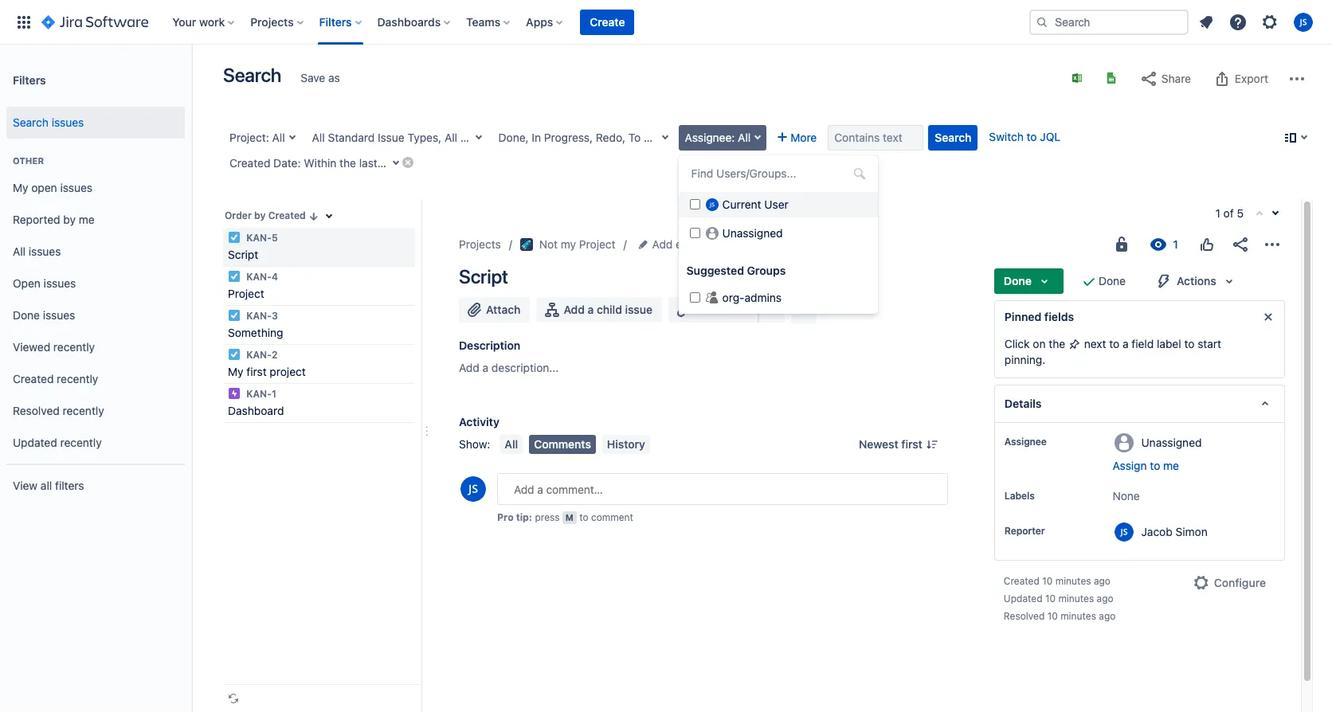 Task type: locate. For each thing, give the bounding box(es) containing it.
0 horizontal spatial issue
[[378, 131, 405, 144]]

projects
[[250, 15, 294, 28], [459, 238, 501, 251]]

1 horizontal spatial updated
[[1004, 593, 1043, 605]]

issues for done issues
[[43, 308, 75, 322]]

1 horizontal spatial done
[[1004, 274, 1032, 288]]

5 right of
[[1237, 206, 1244, 220]]

1 vertical spatial a
[[1123, 337, 1129, 351]]

issue up remove criteria image
[[378, 131, 405, 144]]

project: all
[[230, 131, 285, 144]]

recently inside 'resolved recently' link
[[63, 404, 104, 417]]

minutes
[[1056, 575, 1091, 587], [1059, 593, 1094, 605], [1061, 610, 1097, 622]]

recently up created recently at the left bottom of page
[[53, 340, 95, 354]]

projects for projects dropdown button
[[250, 15, 294, 28]]

history
[[607, 438, 645, 451]]

all right show:
[[505, 438, 518, 451]]

1 horizontal spatial 2
[[429, 156, 436, 170]]

my up epic icon
[[228, 365, 244, 379]]

1 vertical spatial my
[[228, 365, 244, 379]]

1 vertical spatial add
[[564, 303, 585, 316]]

issue right link
[[721, 303, 748, 316]]

1 down my first project
[[272, 388, 276, 400]]

resolved
[[13, 404, 60, 417], [1004, 610, 1045, 622]]

projects left not my project image
[[459, 238, 501, 251]]

created recently link
[[6, 363, 185, 395]]

kan-5 down order by created
[[244, 232, 278, 244]]

project down the kan-4
[[228, 287, 264, 300]]

to left jql
[[1027, 130, 1037, 143]]

created recently
[[13, 372, 98, 385]]

created for created recently
[[13, 372, 54, 385]]

done inside 'dropdown button'
[[1004, 274, 1032, 288]]

configure
[[1214, 576, 1266, 590]]

comments
[[534, 438, 591, 451]]

kan- for script
[[246, 232, 272, 244]]

epic image
[[228, 387, 241, 400]]

updated down reporter
[[1004, 593, 1043, 605]]

no restrictions image
[[1113, 235, 1132, 254]]

first inside "button"
[[902, 438, 923, 451]]

me inside other group
[[79, 212, 95, 226]]

1 vertical spatial filters
[[13, 73, 46, 86]]

kan-4
[[244, 271, 278, 283]]

0 horizontal spatial my
[[13, 181, 28, 194]]

recently for updated recently
[[60, 436, 102, 449]]

to
[[1027, 130, 1037, 143], [1110, 337, 1120, 351], [1185, 337, 1195, 351], [1150, 459, 1161, 473], [580, 512, 589, 524]]

projects inside dropdown button
[[250, 15, 294, 28]]

1 horizontal spatial the
[[1049, 337, 1066, 351]]

first left newest first icon
[[902, 438, 923, 451]]

recently down created recently link
[[63, 404, 104, 417]]

search down projects dropdown button
[[223, 64, 281, 86]]

recently
[[53, 340, 95, 354], [57, 372, 98, 385], [63, 404, 104, 417], [60, 436, 102, 449]]

description
[[459, 339, 521, 352]]

0 vertical spatial 2
[[429, 156, 436, 170]]

my for my first project
[[228, 365, 244, 379]]

all standard issue types,                                 all sub-task issue types,                                 epic,                                 task,                                 subtask
[[312, 131, 678, 144]]

1 left of
[[1216, 206, 1221, 220]]

kan-5
[[244, 232, 278, 244], [744, 238, 779, 251]]

1 vertical spatial ago
[[1097, 593, 1114, 605]]

appswitcher icon image
[[14, 12, 33, 31]]

my inside other group
[[13, 181, 28, 194]]

jira software image
[[41, 12, 148, 31], [41, 12, 148, 31]]

0 horizontal spatial 4
[[272, 271, 278, 283]]

a left child
[[588, 303, 594, 316]]

filters
[[319, 15, 352, 28], [13, 73, 46, 86]]

0 horizontal spatial projects
[[250, 15, 294, 28]]

to for jql
[[1027, 130, 1037, 143]]

share
[[1162, 72, 1192, 85]]

tip:
[[516, 512, 532, 524]]

5 up "groups"
[[772, 238, 779, 251]]

jacob simon
[[1142, 525, 1208, 538]]

recently inside created recently link
[[57, 372, 98, 385]]

label
[[1157, 337, 1182, 351]]

0 horizontal spatial by
[[63, 212, 76, 226]]

kan- down order by created
[[246, 232, 272, 244]]

banner
[[0, 0, 1333, 45]]

assign
[[1113, 459, 1147, 473]]

0 vertical spatial filters
[[319, 15, 352, 28]]

current user
[[723, 198, 789, 211]]

task image left kan-3
[[228, 309, 241, 322]]

0 horizontal spatial me
[[79, 212, 95, 226]]

0 horizontal spatial 1
[[272, 388, 276, 400]]

created inside other group
[[13, 372, 54, 385]]

kan- up my first project
[[246, 349, 272, 361]]

1 vertical spatial unassigned
[[1142, 436, 1202, 449]]

add down description
[[459, 361, 480, 375]]

done inside other group
[[13, 308, 40, 322]]

actions image
[[1263, 235, 1282, 254]]

add epic button
[[635, 235, 702, 254]]

add left epic on the top right
[[652, 238, 673, 251]]

done
[[1004, 274, 1032, 288], [1099, 274, 1126, 288], [13, 308, 40, 322]]

labels pin to top. only you can see pinned fields. image
[[1038, 490, 1051, 503]]

all issues link
[[6, 236, 185, 268]]

a left field
[[1123, 337, 1129, 351]]

4 right last
[[381, 156, 388, 170]]

kan-5 up "groups"
[[744, 238, 779, 251]]

unassigned down current user
[[723, 226, 783, 240]]

issues right open
[[44, 276, 76, 290]]

1 horizontal spatial projects
[[459, 238, 501, 251]]

add a child issue button
[[537, 297, 662, 323]]

5 inside 'link'
[[772, 238, 779, 251]]

to left start
[[1185, 337, 1195, 351]]

settings image
[[1261, 12, 1280, 31]]

projects right work
[[250, 15, 294, 28]]

assignee
[[1005, 436, 1047, 448]]

me down my open issues link
[[79, 212, 95, 226]]

kan- up kan-3
[[246, 271, 272, 283]]

2 vertical spatial a
[[483, 361, 489, 375]]

1 horizontal spatial a
[[588, 303, 594, 316]]

recently down 'resolved recently' link
[[60, 436, 102, 449]]

date:
[[274, 156, 301, 170]]

1 vertical spatial 10
[[1046, 593, 1056, 605]]

0 horizontal spatial search
[[13, 115, 49, 129]]

me for assign to me
[[1164, 459, 1180, 473]]

Search field
[[1030, 9, 1189, 35]]

add inside button
[[564, 303, 585, 316]]

search issues group
[[6, 102, 185, 143]]

as
[[328, 71, 340, 84]]

project:
[[230, 131, 269, 144]]

issue right child
[[625, 303, 653, 316]]

0 horizontal spatial done
[[13, 308, 40, 322]]

menu bar
[[497, 435, 653, 454]]

1 horizontal spatial filters
[[319, 15, 352, 28]]

search button
[[929, 125, 978, 151]]

issues for search issues
[[52, 115, 84, 129]]

1 vertical spatial me
[[1164, 459, 1180, 473]]

suggested groups
[[687, 264, 786, 277]]

1 vertical spatial the
[[1049, 337, 1066, 351]]

2 horizontal spatial a
[[1123, 337, 1129, 351]]

0 vertical spatial 1
[[1216, 206, 1221, 220]]

issue
[[625, 303, 653, 316], [721, 303, 748, 316]]

1 vertical spatial updated
[[1004, 593, 1043, 605]]

task,
[[607, 131, 633, 144]]

created inside 'created 10 minutes ago updated 10 minutes ago resolved 10 minutes ago'
[[1004, 575, 1040, 587]]

4 up 3
[[272, 271, 278, 283]]

created down viewed
[[13, 372, 54, 385]]

me inside button
[[1164, 459, 1180, 473]]

0 vertical spatial my
[[13, 181, 28, 194]]

4 task image from the top
[[228, 348, 241, 361]]

0 vertical spatial 10
[[1043, 575, 1053, 587]]

a for description...
[[483, 361, 489, 375]]

task image
[[228, 231, 241, 244], [228, 270, 241, 283], [228, 309, 241, 322], [228, 348, 241, 361]]

done down open
[[13, 308, 40, 322]]

1 horizontal spatial resolved
[[1004, 610, 1045, 622]]

created for created date: within the last 4 weeks, 2 days
[[230, 156, 271, 170]]

0 vertical spatial 4
[[381, 156, 388, 170]]

to inside button
[[1150, 459, 1161, 473]]

1 task image from the top
[[228, 231, 241, 244]]

0 vertical spatial resolved
[[13, 404, 60, 417]]

1 vertical spatial resolved
[[1004, 610, 1045, 622]]

default image
[[853, 167, 866, 180]]

0 vertical spatial unassigned
[[723, 226, 783, 240]]

done image
[[1080, 272, 1099, 291]]

project right my
[[579, 238, 616, 251]]

not my project
[[539, 238, 616, 251]]

issues up viewed recently
[[43, 308, 75, 322]]

2 left days
[[429, 156, 436, 170]]

a down description
[[483, 361, 489, 375]]

2 vertical spatial add
[[459, 361, 480, 375]]

1 vertical spatial 2
[[272, 349, 278, 361]]

search up other
[[13, 115, 49, 129]]

script down projects link
[[459, 265, 508, 288]]

script
[[228, 248, 258, 261], [459, 265, 508, 288]]

newest first image
[[926, 438, 939, 451]]

kan- for project
[[246, 271, 272, 283]]

done down no restrictions icon
[[1099, 274, 1126, 288]]

2 horizontal spatial search
[[935, 131, 972, 144]]

profile image of jacob simon image
[[461, 477, 486, 502]]

updated down resolved recently
[[13, 436, 57, 449]]

user
[[765, 198, 789, 211]]

kan- up something
[[246, 310, 272, 322]]

kan- inside 'link'
[[744, 238, 772, 251]]

switch to jql link
[[989, 130, 1061, 143]]

standard
[[328, 131, 375, 144]]

0 horizontal spatial add
[[459, 361, 480, 375]]

0 vertical spatial project
[[579, 238, 616, 251]]

1 vertical spatial script
[[459, 265, 508, 288]]

3 task image from the top
[[228, 309, 241, 322]]

0 vertical spatial a
[[588, 303, 594, 316]]

by
[[254, 210, 266, 222], [63, 212, 76, 226]]

recently down viewed recently link
[[57, 372, 98, 385]]

all up open
[[13, 244, 26, 258]]

updated recently link
[[6, 427, 185, 459]]

issues up the "open issues"
[[29, 244, 61, 258]]

next to a field label to start pinning.
[[1005, 337, 1222, 367]]

2 horizontal spatial add
[[652, 238, 673, 251]]

0 horizontal spatial project
[[228, 287, 264, 300]]

1 horizontal spatial add
[[564, 303, 585, 316]]

search image
[[1036, 16, 1049, 28]]

click on the
[[1005, 337, 1069, 351]]

1 horizontal spatial types,
[[541, 131, 575, 144]]

1 horizontal spatial project
[[579, 238, 616, 251]]

the right on
[[1049, 337, 1066, 351]]

0 vertical spatial projects
[[250, 15, 294, 28]]

issue inside button
[[625, 303, 653, 316]]

add epic
[[652, 238, 698, 251]]

1 horizontal spatial issue
[[721, 303, 748, 316]]

done,
[[499, 131, 529, 144]]

dashboards
[[377, 15, 441, 28]]

switch
[[989, 130, 1024, 143]]

created down the project:
[[230, 156, 271, 170]]

1 horizontal spatial my
[[228, 365, 244, 379]]

your work
[[172, 15, 225, 28]]

description...
[[492, 361, 559, 375]]

1 issue from the left
[[625, 303, 653, 316]]

0 vertical spatial me
[[79, 212, 95, 226]]

1 vertical spatial 1
[[272, 388, 276, 400]]

0 horizontal spatial script
[[228, 248, 258, 261]]

add
[[652, 238, 673, 251], [564, 303, 585, 316], [459, 361, 480, 375]]

2 vertical spatial search
[[935, 131, 972, 144]]

kan- for something
[[246, 310, 272, 322]]

kan- up dashboard
[[246, 388, 272, 400]]

0 vertical spatial ago
[[1094, 575, 1111, 587]]

recently for resolved recently
[[63, 404, 104, 417]]

updated inside other group
[[13, 436, 57, 449]]

to for me
[[1150, 459, 1161, 473]]

the left last
[[340, 156, 356, 170]]

2 vertical spatial ago
[[1099, 610, 1116, 622]]

dashboards button
[[373, 9, 457, 35]]

2 up my first project
[[272, 349, 278, 361]]

done up pinned
[[1004, 274, 1032, 288]]

link web pages and more image
[[762, 300, 781, 320]]

first down kan-2
[[247, 365, 267, 379]]

add inside "dropdown button"
[[652, 238, 673, 251]]

script up the kan-4
[[228, 248, 258, 261]]

start
[[1198, 337, 1222, 351]]

0 vertical spatial first
[[247, 365, 267, 379]]

search inside button
[[935, 131, 972, 144]]

me right the assign
[[1164, 459, 1180, 473]]

done button
[[995, 269, 1064, 294]]

link
[[696, 303, 718, 316]]

menu bar containing all
[[497, 435, 653, 454]]

0 horizontal spatial resolved
[[13, 404, 60, 417]]

0 horizontal spatial the
[[340, 156, 356, 170]]

simon
[[1176, 525, 1208, 538]]

updated recently
[[13, 436, 102, 449]]

press
[[535, 512, 560, 524]]

reporter
[[1005, 525, 1045, 537]]

activity
[[459, 415, 500, 429]]

1 types, from the left
[[408, 131, 442, 144]]

by right reported
[[63, 212, 76, 226]]

2 issue from the left
[[511, 131, 538, 144]]

task image down 'order'
[[228, 231, 241, 244]]

sidebar navigation image
[[174, 64, 209, 96]]

recently inside viewed recently link
[[53, 340, 95, 354]]

0 horizontal spatial a
[[483, 361, 489, 375]]

0 horizontal spatial 2
[[272, 349, 278, 361]]

to right the assign
[[1150, 459, 1161, 473]]

kan- for dashboard
[[246, 388, 272, 400]]

1 horizontal spatial script
[[459, 265, 508, 288]]

types,
[[408, 131, 442, 144], [541, 131, 575, 144]]

newest first button
[[850, 435, 948, 454]]

search left switch
[[935, 131, 972, 144]]

0 vertical spatial add
[[652, 238, 673, 251]]

org-
[[723, 291, 745, 304]]

0 horizontal spatial types,
[[408, 131, 442, 144]]

search inside group
[[13, 115, 49, 129]]

None checkbox
[[690, 228, 700, 238], [690, 292, 700, 303], [690, 228, 700, 238], [690, 292, 700, 303]]

1 horizontal spatial 4
[[381, 156, 388, 170]]

issues inside group
[[52, 115, 84, 129]]

current
[[723, 198, 762, 211]]

a inside add a child issue button
[[588, 303, 594, 316]]

none
[[1113, 489, 1140, 503]]

my left "open"
[[13, 181, 28, 194]]

created down reporter
[[1004, 575, 1040, 587]]

recently inside updated recently link
[[60, 436, 102, 449]]

field
[[1132, 337, 1154, 351]]

types, right "in"
[[541, 131, 575, 144]]

apps button
[[521, 9, 569, 35]]

1 horizontal spatial 5
[[772, 238, 779, 251]]

0 horizontal spatial first
[[247, 365, 267, 379]]

0 horizontal spatial filters
[[13, 73, 46, 86]]

task image left the kan-4
[[228, 270, 241, 283]]

resolved recently link
[[6, 395, 185, 427]]

search for search issues
[[13, 115, 49, 129]]

filters up 'as'
[[319, 15, 352, 28]]

issues up my open issues
[[52, 115, 84, 129]]

1 vertical spatial search
[[13, 115, 49, 129]]

something
[[228, 326, 283, 340]]

epic
[[676, 238, 698, 251]]

the
[[340, 156, 356, 170], [1049, 337, 1066, 351]]

0 horizontal spatial issue
[[625, 303, 653, 316]]

next issue 'kan-4' ( type 'j' ) image
[[1270, 207, 1282, 220]]

reported by me
[[13, 212, 95, 226]]

on
[[1033, 337, 1046, 351]]

share image
[[1231, 235, 1250, 254]]

issues for all issues
[[29, 244, 61, 258]]

by right 'order'
[[254, 210, 266, 222]]

remove criteria image
[[402, 156, 414, 169]]

2 vertical spatial minutes
[[1061, 610, 1097, 622]]

all left sub-
[[445, 131, 458, 144]]

unassigned up "assign to me" button
[[1142, 436, 1202, 449]]

reporter pin to top. only you can see pinned fields. image
[[1049, 525, 1061, 538]]

1 horizontal spatial first
[[902, 438, 923, 451]]

progress,
[[544, 131, 593, 144]]

1 vertical spatial projects
[[459, 238, 501, 251]]

0 horizontal spatial updated
[[13, 436, 57, 449]]

add left child
[[564, 303, 585, 316]]

2 issue from the left
[[721, 303, 748, 316]]

types, up remove criteria image
[[408, 131, 442, 144]]

1 vertical spatial project
[[228, 287, 264, 300]]

reported by me link
[[6, 204, 185, 236]]

search
[[223, 64, 281, 86], [13, 115, 49, 129], [935, 131, 972, 144]]

add app image
[[794, 301, 813, 320]]

1 vertical spatial first
[[902, 438, 923, 451]]

0 vertical spatial search
[[223, 64, 281, 86]]

to right next
[[1110, 337, 1120, 351]]

2 task image from the top
[[228, 270, 241, 283]]

5 down order by created link
[[272, 232, 278, 244]]

1 horizontal spatial issue
[[511, 131, 538, 144]]

dashboard
[[228, 404, 284, 418]]

1 horizontal spatial kan-5
[[744, 238, 779, 251]]

filters up search issues
[[13, 73, 46, 86]]

kan-
[[246, 232, 272, 244], [744, 238, 772, 251], [246, 271, 272, 283], [246, 310, 272, 322], [246, 349, 272, 361], [246, 388, 272, 400]]

all issues
[[13, 244, 61, 258]]

more button
[[772, 125, 824, 151]]

by inside other group
[[63, 212, 76, 226]]

task image left kan-2
[[228, 348, 241, 361]]

0 vertical spatial script
[[228, 248, 258, 261]]

0 vertical spatial updated
[[13, 436, 57, 449]]

issue
[[378, 131, 405, 144], [511, 131, 538, 144]]

your work button
[[168, 9, 241, 35]]

kan- up "groups"
[[744, 238, 772, 251]]

1 horizontal spatial me
[[1164, 459, 1180, 473]]

1 horizontal spatial by
[[254, 210, 266, 222]]

not available - this is the first issue image
[[1254, 208, 1266, 221]]

10
[[1043, 575, 1053, 587], [1046, 593, 1056, 605], [1048, 610, 1058, 622]]

None checkbox
[[690, 199, 700, 210]]

issue right "task"
[[511, 131, 538, 144]]

2 horizontal spatial done
[[1099, 274, 1126, 288]]

show:
[[459, 438, 490, 451]]

all up 'within'
[[312, 131, 325, 144]]



Task type: vqa. For each thing, say whether or not it's contained in the screenshot.
Timeline link
no



Task type: describe. For each thing, give the bounding box(es) containing it.
created date: within the last 4 weeks, 2 days
[[230, 156, 463, 170]]

issues right "open"
[[60, 181, 93, 194]]

2 horizontal spatial 5
[[1237, 206, 1244, 220]]

vote options: no one has voted for this issue yet. image
[[1198, 235, 1217, 254]]

done issues
[[13, 308, 75, 322]]

kan-3
[[244, 310, 278, 322]]

task image for my first project
[[228, 348, 241, 361]]

open in google sheets image
[[1105, 72, 1118, 84]]

order
[[225, 210, 252, 222]]

filters
[[55, 479, 84, 492]]

filters inside dropdown button
[[319, 15, 352, 28]]

filters button
[[315, 9, 368, 35]]

not my project image
[[520, 238, 533, 251]]

resolved inside other group
[[13, 404, 60, 417]]

task
[[485, 131, 508, 144]]

recently for created recently
[[57, 372, 98, 385]]

pinning.
[[1005, 353, 1046, 367]]

viewed recently
[[13, 340, 95, 354]]

search issues link
[[6, 107, 185, 139]]

kan-5 link
[[744, 235, 779, 254]]

add for add a description...
[[459, 361, 480, 375]]

details
[[1005, 397, 1042, 410]]

banner containing your work
[[0, 0, 1333, 45]]

updated inside 'created 10 minutes ago updated 10 minutes ago resolved 10 minutes ago'
[[1004, 593, 1043, 605]]

task image for something
[[228, 309, 241, 322]]

all up date:
[[272, 131, 285, 144]]

a inside the next to a field label to start pinning.
[[1123, 337, 1129, 351]]

a for child
[[588, 303, 594, 316]]

create
[[590, 15, 625, 28]]

add for add a child issue
[[564, 303, 585, 316]]

comment
[[591, 512, 634, 524]]

other group
[[6, 139, 185, 464]]

1 horizontal spatial 1
[[1216, 206, 1221, 220]]

1 issue from the left
[[378, 131, 405, 144]]

to right m
[[580, 512, 589, 524]]

labels
[[1005, 490, 1035, 502]]

primary element
[[10, 0, 1030, 44]]

newest first
[[859, 438, 923, 451]]

pro
[[497, 512, 514, 524]]

configure link
[[1183, 571, 1276, 596]]

my open issues link
[[6, 172, 185, 204]]

child
[[597, 303, 622, 316]]

switch to jql
[[989, 130, 1061, 143]]

0 vertical spatial minutes
[[1056, 575, 1091, 587]]

share link
[[1132, 66, 1200, 92]]

to
[[629, 131, 641, 144]]

by for reported
[[63, 212, 76, 226]]

2 vertical spatial 10
[[1048, 610, 1058, 622]]

0 vertical spatial the
[[340, 156, 356, 170]]

your profile and settings image
[[1294, 12, 1313, 31]]

last
[[359, 156, 378, 170]]

created 10 minutes ago updated 10 minutes ago resolved 10 minutes ago
[[1004, 575, 1116, 622]]

recently for viewed recently
[[53, 340, 95, 354]]

export
[[1235, 72, 1269, 85]]

resolved inside 'created 10 minutes ago updated 10 minutes ago resolved 10 minutes ago'
[[1004, 610, 1045, 622]]

2 types, from the left
[[541, 131, 575, 144]]

open
[[31, 181, 57, 194]]

within
[[304, 156, 337, 170]]

in
[[532, 131, 541, 144]]

0 horizontal spatial 5
[[272, 232, 278, 244]]

all right assignee:
[[738, 131, 751, 144]]

actions button
[[1145, 269, 1249, 294]]

done,                                 in progress,                                 redo,                                 to do
[[499, 131, 658, 144]]

details element
[[995, 385, 1286, 423]]

pro tip: press m to comment
[[497, 512, 634, 524]]

done,                                 in progress,                                 redo,                                 to do button
[[492, 125, 674, 151]]

attach
[[486, 303, 521, 316]]

all
[[41, 479, 52, 492]]

all inside button
[[505, 438, 518, 451]]

all standard issue types,                                 all sub-task issue types,                                 epic,                                 task,                                 subtask button
[[306, 125, 678, 151]]

groups
[[747, 264, 786, 277]]

all inside other group
[[13, 244, 26, 258]]

suggested
[[687, 264, 744, 277]]

all button
[[500, 435, 523, 454]]

issues for open issues
[[44, 276, 76, 290]]

0 horizontal spatial kan-5
[[244, 232, 278, 244]]

first for newest
[[902, 438, 923, 451]]

my
[[561, 238, 576, 251]]

viewed
[[13, 340, 50, 354]]

org-admins
[[723, 291, 782, 304]]

epic,
[[578, 131, 604, 144]]

my for my open issues
[[13, 181, 28, 194]]

kan- for my first project
[[246, 349, 272, 361]]

task image for script
[[228, 231, 241, 244]]

to for a
[[1110, 337, 1120, 351]]

1 vertical spatial minutes
[[1059, 593, 1094, 605]]

1 horizontal spatial search
[[223, 64, 281, 86]]

do
[[644, 131, 658, 144]]

3
[[272, 310, 278, 322]]

teams
[[466, 15, 501, 28]]

by for order
[[254, 210, 266, 222]]

1 horizontal spatial unassigned
[[1142, 436, 1202, 449]]

apps
[[526, 15, 553, 28]]

view all filters
[[13, 479, 84, 492]]

viewed recently link
[[6, 332, 185, 363]]

hide message image
[[1259, 308, 1278, 327]]

task image for project
[[228, 270, 241, 283]]

assignee: all
[[685, 131, 751, 144]]

1 vertical spatial 4
[[272, 271, 278, 283]]

issue inside button
[[721, 303, 748, 316]]

save
[[301, 71, 325, 84]]

your
[[172, 15, 196, 28]]

add for add epic
[[652, 238, 673, 251]]

order by created link
[[223, 206, 322, 225]]

not
[[539, 238, 558, 251]]

link issue button
[[669, 297, 759, 323]]

Find Users/Groups... field
[[687, 163, 870, 185]]

pinned fields
[[1005, 310, 1074, 324]]

my first project
[[228, 365, 306, 379]]

me for reported by me
[[79, 212, 95, 226]]

reported
[[13, 212, 60, 226]]

assignee pin to top. only you can see pinned fields. image
[[1050, 436, 1063, 449]]

subtask
[[636, 131, 678, 144]]

open issues link
[[6, 268, 185, 300]]

create button
[[580, 9, 635, 35]]

open in microsoft excel image
[[1071, 72, 1084, 84]]

project
[[270, 365, 306, 379]]

Add a comment… field
[[497, 473, 948, 505]]

help image
[[1229, 12, 1248, 31]]

other
[[13, 155, 44, 166]]

notifications image
[[1197, 12, 1216, 31]]

small image
[[307, 210, 320, 223]]

0 horizontal spatial unassigned
[[723, 226, 783, 240]]

assign to me button
[[1113, 458, 1269, 474]]

add a child issue
[[564, 303, 653, 316]]

view all filters link
[[6, 470, 185, 502]]

fields
[[1045, 310, 1074, 324]]

kan-2
[[244, 349, 278, 361]]

created for created 10 minutes ago updated 10 minutes ago resolved 10 minutes ago
[[1004, 575, 1040, 587]]

Search issues using keywords text field
[[828, 125, 924, 151]]

resolved recently
[[13, 404, 104, 417]]

first for my
[[247, 365, 267, 379]]

weeks,
[[391, 156, 426, 170]]

search for search button
[[935, 131, 972, 144]]

projects for projects link
[[459, 238, 501, 251]]

created left small icon at top left
[[268, 210, 306, 222]]

comments button
[[529, 435, 596, 454]]



